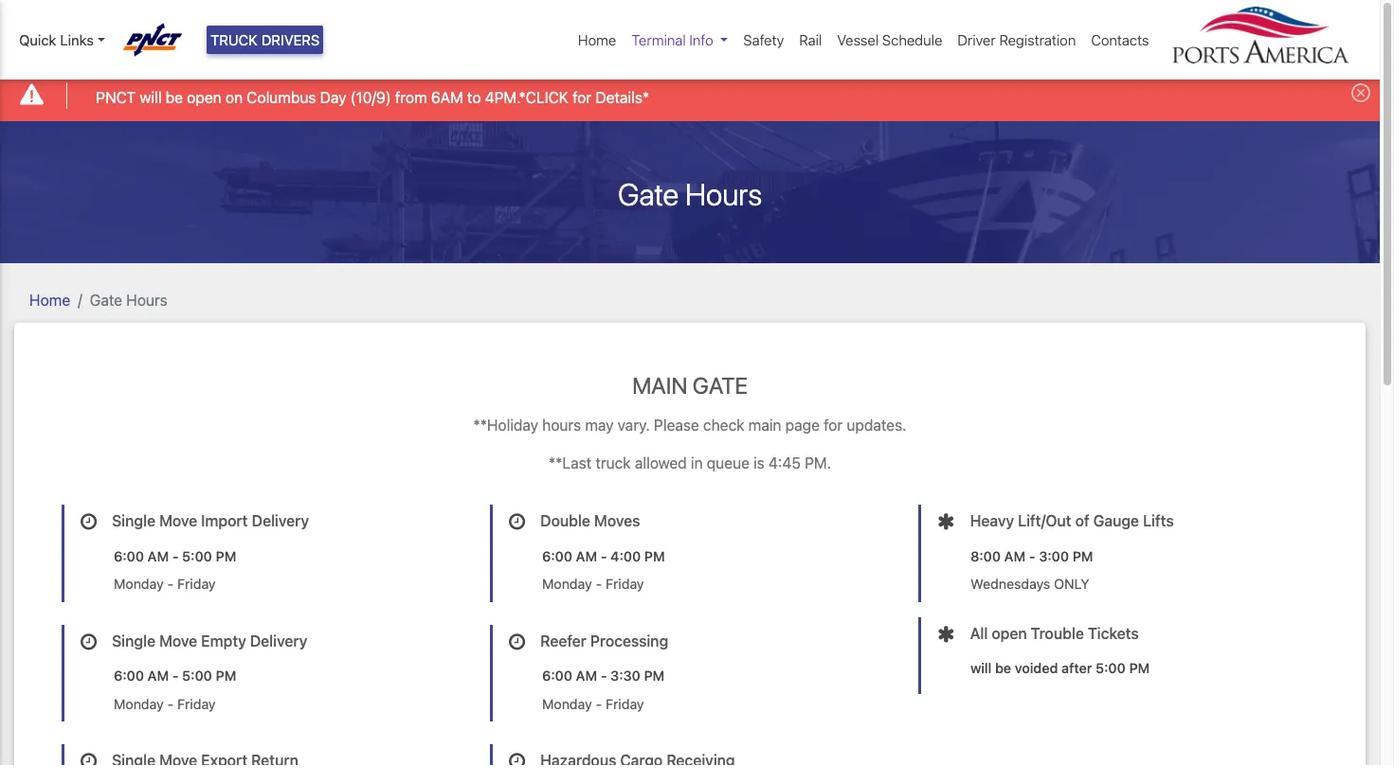 Task type: vqa. For each thing, say whether or not it's contained in the screenshot.
Quick
yes



Task type: describe. For each thing, give the bounding box(es) containing it.
main
[[748, 417, 781, 434]]

pm down tickets
[[1129, 661, 1150, 677]]

check
[[703, 417, 745, 434]]

4pm.*click
[[485, 89, 569, 106]]

6:00 am - 4:00 pm
[[542, 548, 665, 564]]

truck drivers
[[210, 31, 320, 48]]

open inside "link"
[[187, 89, 222, 106]]

quick links link
[[19, 29, 105, 51]]

monday for reefer processing
[[542, 696, 592, 712]]

vessel
[[837, 31, 879, 48]]

will be voided after 5:00 pm
[[971, 661, 1150, 677]]

1 vertical spatial gate hours
[[90, 292, 167, 309]]

0 horizontal spatial home
[[29, 292, 70, 309]]

5:00 for single move import delivery
[[182, 548, 212, 564]]

empty
[[201, 633, 246, 650]]

6:00 am - 5:00 pm for empty
[[114, 668, 236, 684]]

info
[[689, 31, 713, 48]]

of
[[1075, 513, 1090, 530]]

to
[[467, 89, 481, 106]]

monday - friday for reefer processing
[[542, 696, 644, 712]]

columbus
[[247, 89, 316, 106]]

monday for double moves
[[542, 576, 592, 593]]

rail link
[[792, 22, 830, 58]]

double
[[540, 513, 590, 530]]

on
[[225, 89, 243, 106]]

heavy lift/out of gauge lifts
[[970, 513, 1174, 530]]

all
[[970, 625, 988, 642]]

pnct will be open on columbus day (10/9) from 6am to 4pm.*click for details*
[[96, 89, 649, 106]]

pm.
[[805, 455, 831, 472]]

monday - friday for single move empty delivery
[[114, 696, 216, 712]]

1 vertical spatial be
[[995, 661, 1011, 677]]

0 vertical spatial home link
[[571, 22, 624, 58]]

schedule
[[882, 31, 942, 48]]

for inside "link"
[[573, 89, 592, 106]]

safety
[[743, 31, 784, 48]]

truck drivers link
[[207, 26, 323, 54]]

rail
[[799, 31, 822, 48]]

monday for single move import delivery
[[114, 576, 164, 593]]

wednesdays
[[971, 576, 1050, 593]]

6am
[[431, 89, 463, 106]]

**last
[[549, 455, 592, 472]]

pm for single move import delivery
[[216, 548, 236, 564]]

drivers
[[261, 31, 320, 48]]

4:45
[[769, 455, 801, 472]]

updates.
[[847, 417, 907, 434]]

main
[[632, 372, 688, 399]]

am for heavy lift/out of gauge lifts
[[1004, 548, 1026, 564]]

pnct will be open on columbus day (10/9) from 6am to 4pm.*click for details* link
[[96, 86, 649, 109]]

quick
[[19, 31, 56, 48]]

safety link
[[736, 22, 792, 58]]

terminal
[[632, 31, 686, 48]]

lift/out
[[1018, 513, 1071, 530]]

1 horizontal spatial gate
[[618, 176, 679, 212]]

in
[[691, 455, 703, 472]]

vessel schedule link
[[830, 22, 950, 58]]

main gate
[[632, 372, 748, 399]]

**last truck allowed in queue is 4:45 pm.
[[549, 455, 831, 472]]

single move empty delivery
[[112, 633, 307, 650]]

friday for single move empty delivery
[[177, 696, 216, 712]]

trouble
[[1031, 625, 1084, 642]]

page
[[785, 417, 820, 434]]

(10/9)
[[350, 89, 391, 106]]

1 vertical spatial open
[[992, 625, 1027, 642]]

friday for double moves
[[606, 576, 644, 593]]

single move import delivery
[[112, 513, 309, 530]]

contacts link
[[1084, 22, 1157, 58]]

hours
[[542, 417, 581, 434]]

0 vertical spatial home
[[578, 31, 616, 48]]

details*
[[596, 89, 649, 106]]

vary.
[[618, 417, 650, 434]]

**holiday
[[473, 417, 538, 434]]

single for single move import delivery
[[112, 513, 155, 530]]

am for single move empty delivery
[[148, 668, 169, 684]]

monday - friday for double moves
[[542, 576, 644, 593]]

driver registration
[[958, 31, 1076, 48]]



Task type: locate. For each thing, give the bounding box(es) containing it.
6:00 down single move import delivery
[[114, 548, 144, 564]]

contacts
[[1091, 31, 1149, 48]]

truck
[[210, 31, 258, 48]]

move for empty
[[159, 633, 197, 650]]

0 horizontal spatial gate
[[90, 292, 122, 309]]

**holiday hours may vary. please check main page for updates.
[[473, 417, 907, 434]]

move
[[159, 513, 197, 530], [159, 633, 197, 650]]

0 horizontal spatial will
[[140, 89, 162, 106]]

0 vertical spatial gate
[[618, 176, 679, 212]]

for left the details* on the left of the page
[[573, 89, 592, 106]]

am down double moves at the left bottom of page
[[576, 548, 597, 564]]

truck
[[595, 455, 631, 472]]

terminal info link
[[624, 22, 736, 58]]

0 vertical spatial open
[[187, 89, 222, 106]]

will down all
[[971, 661, 992, 677]]

will
[[140, 89, 162, 106], [971, 661, 992, 677]]

1 vertical spatial move
[[159, 633, 197, 650]]

monday - friday down 6:00 am - 4:00 pm
[[542, 576, 644, 593]]

5:00 right after
[[1096, 661, 1126, 677]]

1 horizontal spatial be
[[995, 661, 1011, 677]]

pm for reefer processing
[[644, 668, 665, 684]]

2 6:00 am - 5:00 pm from the top
[[114, 668, 236, 684]]

6:00 for double moves
[[542, 548, 572, 564]]

will inside "link"
[[140, 89, 162, 106]]

6:00 down reefer
[[542, 668, 572, 684]]

1 horizontal spatial home link
[[571, 22, 624, 58]]

delivery
[[252, 513, 309, 530], [250, 633, 307, 650]]

friday down the 3:30
[[606, 696, 644, 712]]

pnct will be open on columbus day (10/9) from 6am to 4pm.*click for details* alert
[[0, 70, 1380, 121]]

open left the on
[[187, 89, 222, 106]]

is
[[754, 455, 765, 472]]

be right pnct
[[166, 89, 183, 106]]

move left import
[[159, 513, 197, 530]]

only
[[1054, 576, 1089, 593]]

6:00 am - 3:30 pm
[[542, 668, 665, 684]]

friday down single move empty delivery
[[177, 696, 216, 712]]

0 vertical spatial will
[[140, 89, 162, 106]]

pnct
[[96, 89, 136, 106]]

gauge
[[1093, 513, 1139, 530]]

1 vertical spatial hours
[[126, 292, 167, 309]]

monday down 6:00 am - 4:00 pm
[[542, 576, 592, 593]]

queue
[[707, 455, 750, 472]]

all open trouble tickets
[[970, 625, 1139, 642]]

1 vertical spatial delivery
[[250, 633, 307, 650]]

1 vertical spatial gate
[[90, 292, 122, 309]]

friday down 4:00
[[606, 576, 644, 593]]

home link
[[571, 22, 624, 58], [29, 292, 70, 309]]

links
[[60, 31, 94, 48]]

6:00 am - 5:00 pm down single move empty delivery
[[114, 668, 236, 684]]

wednesdays only
[[971, 576, 1089, 593]]

delivery for single move empty delivery
[[250, 633, 307, 650]]

1 vertical spatial home
[[29, 292, 70, 309]]

voided
[[1015, 661, 1058, 677]]

1 horizontal spatial gate hours
[[618, 176, 762, 212]]

single for single move empty delivery
[[112, 633, 155, 650]]

single left empty
[[112, 633, 155, 650]]

0 vertical spatial hours
[[685, 176, 762, 212]]

1 single from the top
[[112, 513, 155, 530]]

single
[[112, 513, 155, 530], [112, 633, 155, 650]]

0 horizontal spatial hours
[[126, 292, 167, 309]]

1 horizontal spatial for
[[824, 417, 843, 434]]

monday - friday up single move empty delivery
[[114, 576, 216, 593]]

6:00 for single move empty delivery
[[114, 668, 144, 684]]

for
[[573, 89, 592, 106], [824, 417, 843, 434]]

day
[[320, 89, 346, 106]]

pm
[[216, 548, 236, 564], [644, 548, 665, 564], [1073, 548, 1093, 564], [1129, 661, 1150, 677], [216, 668, 236, 684], [644, 668, 665, 684]]

6:00 am - 5:00 pm
[[114, 548, 236, 564], [114, 668, 236, 684]]

2 horizontal spatial gate
[[693, 372, 748, 399]]

be left voided
[[995, 661, 1011, 677]]

driver registration link
[[950, 22, 1084, 58]]

6:00 down double
[[542, 548, 572, 564]]

0 vertical spatial gate hours
[[618, 176, 762, 212]]

1 move from the top
[[159, 513, 197, 530]]

tickets
[[1088, 625, 1139, 642]]

1 vertical spatial home link
[[29, 292, 70, 309]]

pm down empty
[[216, 668, 236, 684]]

be inside pnct will be open on columbus day (10/9) from 6am to 4pm.*click for details* "link"
[[166, 89, 183, 106]]

will right pnct
[[140, 89, 162, 106]]

1 vertical spatial 6:00 am - 5:00 pm
[[114, 668, 236, 684]]

friday
[[177, 576, 216, 593], [606, 576, 644, 593], [177, 696, 216, 712], [606, 696, 644, 712]]

0 vertical spatial be
[[166, 89, 183, 106]]

pm for heavy lift/out of gauge lifts
[[1073, 548, 1093, 564]]

0 vertical spatial for
[[573, 89, 592, 106]]

hours
[[685, 176, 762, 212], [126, 292, 167, 309]]

5:00 down single move empty delivery
[[182, 668, 212, 684]]

6:00 am - 5:00 pm down single move import delivery
[[114, 548, 236, 564]]

5:00 for single move empty delivery
[[182, 668, 212, 684]]

friday up single move empty delivery
[[177, 576, 216, 593]]

registration
[[999, 31, 1076, 48]]

monday
[[114, 576, 164, 593], [542, 576, 592, 593], [114, 696, 164, 712], [542, 696, 592, 712]]

am
[[148, 548, 169, 564], [576, 548, 597, 564], [1004, 548, 1026, 564], [148, 668, 169, 684], [576, 668, 597, 684]]

1 vertical spatial will
[[971, 661, 992, 677]]

8:00
[[971, 548, 1001, 564]]

after
[[1062, 661, 1092, 677]]

move left empty
[[159, 633, 197, 650]]

allowed
[[635, 455, 687, 472]]

open
[[187, 89, 222, 106], [992, 625, 1027, 642]]

6:00 for single move import delivery
[[114, 548, 144, 564]]

1 vertical spatial single
[[112, 633, 155, 650]]

am down single move import delivery
[[148, 548, 169, 564]]

from
[[395, 89, 427, 106]]

am for single move import delivery
[[148, 548, 169, 564]]

6:00 down single move empty delivery
[[114, 668, 144, 684]]

-
[[172, 548, 179, 564], [601, 548, 607, 564], [1029, 548, 1035, 564], [167, 576, 174, 593], [596, 576, 602, 593], [172, 668, 179, 684], [601, 668, 607, 684], [167, 696, 174, 712], [596, 696, 602, 712]]

1 horizontal spatial will
[[971, 661, 992, 677]]

am left the 3:30
[[576, 668, 597, 684]]

0 horizontal spatial home link
[[29, 292, 70, 309]]

monday - friday for single move import delivery
[[114, 576, 216, 593]]

1 horizontal spatial open
[[992, 625, 1027, 642]]

pm right the 3:30
[[644, 668, 665, 684]]

3:30
[[611, 668, 641, 684]]

home
[[578, 31, 616, 48], [29, 292, 70, 309]]

monday down single move empty delivery
[[114, 696, 164, 712]]

please
[[654, 417, 699, 434]]

3:00
[[1039, 548, 1069, 564]]

pm for single move empty delivery
[[216, 668, 236, 684]]

close image
[[1352, 84, 1370, 103]]

monday - friday down single move empty delivery
[[114, 696, 216, 712]]

reefer
[[540, 633, 586, 650]]

2 single from the top
[[112, 633, 155, 650]]

2 vertical spatial gate
[[693, 372, 748, 399]]

5:00 down single move import delivery
[[182, 548, 212, 564]]

1 horizontal spatial hours
[[685, 176, 762, 212]]

import
[[201, 513, 248, 530]]

6:00 for reefer processing
[[542, 668, 572, 684]]

friday for single move import delivery
[[177, 576, 216, 593]]

monday - friday
[[114, 576, 216, 593], [542, 576, 644, 593], [114, 696, 216, 712], [542, 696, 644, 712]]

pm down import
[[216, 548, 236, 564]]

1 vertical spatial for
[[824, 417, 843, 434]]

processing
[[590, 633, 668, 650]]

monday for single move empty delivery
[[114, 696, 164, 712]]

am for double moves
[[576, 548, 597, 564]]

5:00
[[182, 548, 212, 564], [1096, 661, 1126, 677], [182, 668, 212, 684]]

8:00 am - 3:00 pm
[[971, 548, 1093, 564]]

driver
[[958, 31, 996, 48]]

pm right the '3:00'
[[1073, 548, 1093, 564]]

may
[[585, 417, 614, 434]]

reefer processing
[[540, 633, 668, 650]]

0 horizontal spatial for
[[573, 89, 592, 106]]

vessel schedule
[[837, 31, 942, 48]]

delivery right empty
[[250, 633, 307, 650]]

terminal info
[[632, 31, 713, 48]]

0 vertical spatial single
[[112, 513, 155, 530]]

0 vertical spatial delivery
[[252, 513, 309, 530]]

pm for double moves
[[644, 548, 665, 564]]

lifts
[[1143, 513, 1174, 530]]

am up wednesdays
[[1004, 548, 1026, 564]]

6:00 am - 5:00 pm for import
[[114, 548, 236, 564]]

moves
[[594, 513, 640, 530]]

monday down 6:00 am - 3:30 pm
[[542, 696, 592, 712]]

0 horizontal spatial gate hours
[[90, 292, 167, 309]]

gate hours
[[618, 176, 762, 212], [90, 292, 167, 309]]

open right all
[[992, 625, 1027, 642]]

delivery right import
[[252, 513, 309, 530]]

0 horizontal spatial be
[[166, 89, 183, 106]]

delivery for single move import delivery
[[252, 513, 309, 530]]

0 horizontal spatial open
[[187, 89, 222, 106]]

friday for reefer processing
[[606, 696, 644, 712]]

0 vertical spatial 6:00 am - 5:00 pm
[[114, 548, 236, 564]]

2 move from the top
[[159, 633, 197, 650]]

heavy
[[970, 513, 1014, 530]]

0 vertical spatial move
[[159, 513, 197, 530]]

gate
[[618, 176, 679, 212], [90, 292, 122, 309], [693, 372, 748, 399]]

quick links
[[19, 31, 94, 48]]

1 6:00 am - 5:00 pm from the top
[[114, 548, 236, 564]]

move for import
[[159, 513, 197, 530]]

monday up single move empty delivery
[[114, 576, 164, 593]]

for right the page
[[824, 417, 843, 434]]

double moves
[[540, 513, 640, 530]]

monday - friday down 6:00 am - 3:30 pm
[[542, 696, 644, 712]]

6:00
[[114, 548, 144, 564], [542, 548, 572, 564], [114, 668, 144, 684], [542, 668, 572, 684]]

be
[[166, 89, 183, 106], [995, 661, 1011, 677]]

single left import
[[112, 513, 155, 530]]

1 horizontal spatial home
[[578, 31, 616, 48]]

am for reefer processing
[[576, 668, 597, 684]]

am down single move empty delivery
[[148, 668, 169, 684]]

pm right 4:00
[[644, 548, 665, 564]]

4:00
[[611, 548, 641, 564]]



